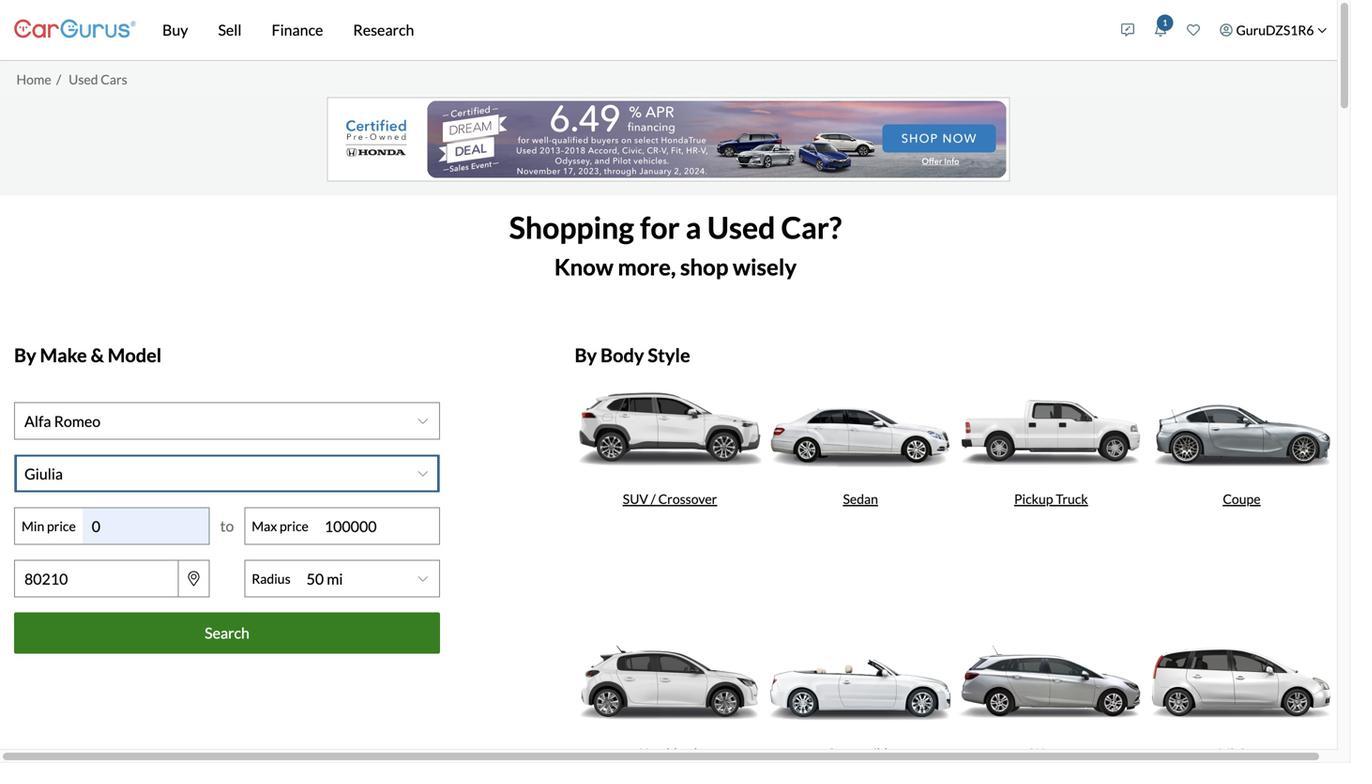 Task type: locate. For each thing, give the bounding box(es) containing it.
chevron down image up max price number field
[[418, 468, 428, 479]]

hatchback body style image
[[575, 629, 766, 736]]

menu bar
[[136, 0, 1112, 60]]

1 horizontal spatial by
[[575, 344, 597, 367]]

0 horizontal spatial by
[[14, 344, 36, 367]]

wagon link
[[956, 629, 1147, 763]]

more,
[[618, 253, 676, 280]]

wisely
[[733, 253, 797, 280]]

min
[[22, 518, 44, 534]]

home / used cars
[[16, 71, 127, 87]]

used up wisely
[[707, 209, 776, 245]]

1 horizontal spatial used
[[707, 209, 776, 245]]

make
[[40, 344, 87, 367]]

price right min
[[47, 518, 76, 534]]

/ right suv in the bottom left of the page
[[651, 491, 656, 507]]

buy
[[162, 21, 188, 39]]

1 chevron down image from the top
[[418, 416, 428, 427]]

chevron down image inside gurudzs1r6 dropdown button
[[1318, 25, 1328, 35]]

0 vertical spatial /
[[56, 71, 61, 87]]

convertible
[[827, 745, 895, 761]]

to
[[220, 517, 234, 535]]

minivan link
[[1147, 629, 1338, 763]]

0 horizontal spatial /
[[56, 71, 61, 87]]

body
[[601, 344, 644, 367]]

min price
[[22, 518, 76, 534]]

sell
[[218, 21, 242, 39]]

research button
[[338, 0, 429, 60]]

1 by from the left
[[14, 344, 36, 367]]

finance button
[[257, 0, 338, 60]]

hatchback link
[[575, 629, 766, 763]]

1 horizontal spatial price
[[280, 518, 309, 534]]

2 by from the left
[[575, 344, 597, 367]]

used inside shopping for a used car? know more, shop wisely
[[707, 209, 776, 245]]

pickup truck
[[1015, 491, 1089, 507]]

pickup truck link
[[956, 374, 1147, 629]]

gurudzs1r6 menu item
[[1210, 4, 1338, 56]]

used
[[69, 71, 98, 87], [707, 209, 776, 245]]

buy button
[[147, 0, 203, 60]]

1 vertical spatial used
[[707, 209, 776, 245]]

gurudzs1r6 button
[[1210, 4, 1338, 56]]

2 price from the left
[[280, 518, 309, 534]]

by
[[14, 344, 36, 367], [575, 344, 597, 367]]

1 vertical spatial chevron down image
[[418, 573, 428, 585]]

cargurus logo homepage link link
[[14, 3, 136, 57]]

shopping
[[509, 209, 634, 245]]

chevron down image
[[1318, 25, 1328, 35], [418, 468, 428, 479]]

0 vertical spatial chevron down image
[[1318, 25, 1328, 35]]

max price
[[252, 518, 309, 534]]

0 vertical spatial used
[[69, 71, 98, 87]]

1 price from the left
[[47, 518, 76, 534]]

0 horizontal spatial chevron down image
[[418, 468, 428, 479]]

by left body on the left of the page
[[575, 344, 597, 367]]

0 vertical spatial chevron down image
[[418, 416, 428, 427]]

by for by body style
[[575, 344, 597, 367]]

chevron down image right gurudzs1r6
[[1318, 25, 1328, 35]]

used left cars
[[69, 71, 98, 87]]

wagon body style image
[[956, 629, 1147, 736]]

coupe body style image
[[1147, 374, 1338, 481]]

/ right home
[[56, 71, 61, 87]]

price
[[47, 518, 76, 534], [280, 518, 309, 534]]

chevron down image
[[418, 416, 428, 427], [418, 573, 428, 585]]

find my location image
[[188, 571, 200, 586]]

suv / crossover body style image
[[575, 374, 766, 481]]

1 horizontal spatial /
[[651, 491, 656, 507]]

/
[[56, 71, 61, 87], [651, 491, 656, 507]]

price right max
[[280, 518, 309, 534]]

0 horizontal spatial price
[[47, 518, 76, 534]]

minivan body style image
[[1147, 629, 1338, 736]]

research
[[353, 21, 414, 39]]

1 horizontal spatial chevron down image
[[1318, 25, 1328, 35]]

by left make
[[14, 344, 36, 367]]

crossover
[[659, 491, 717, 507]]

know
[[555, 253, 614, 280]]

coupe
[[1223, 491, 1261, 507]]

sell button
[[203, 0, 257, 60]]

price for min price
[[47, 518, 76, 534]]

0 horizontal spatial used
[[69, 71, 98, 87]]

1 vertical spatial /
[[651, 491, 656, 507]]



Task type: vqa. For each thing, say whether or not it's contained in the screenshot.
third mi
no



Task type: describe. For each thing, give the bounding box(es) containing it.
by make & model
[[14, 344, 162, 367]]

menu bar containing buy
[[136, 0, 1112, 60]]

wagon
[[1031, 745, 1072, 761]]

&
[[91, 344, 104, 367]]

model
[[108, 344, 162, 367]]

Min price number field
[[82, 508, 209, 544]]

coupe link
[[1147, 374, 1338, 629]]

minivan
[[1219, 745, 1266, 761]]

a
[[686, 209, 702, 245]]

cars
[[101, 71, 127, 87]]

pickup truck body style image
[[956, 374, 1147, 481]]

search
[[205, 624, 250, 642]]

gurudzs1r6
[[1237, 22, 1315, 38]]

finance
[[272, 21, 323, 39]]

style
[[648, 344, 691, 367]]

car?
[[781, 209, 842, 245]]

1 button
[[1145, 7, 1178, 53]]

shop
[[681, 253, 729, 280]]

by body style
[[575, 344, 691, 367]]

price for max price
[[280, 518, 309, 534]]

add a car review image
[[1122, 23, 1135, 37]]

max
[[252, 518, 277, 534]]

saved cars image
[[1187, 23, 1201, 37]]

convertible link
[[766, 629, 956, 763]]

2 chevron down image from the top
[[418, 573, 428, 585]]

shopping for a used car? know more, shop wisely
[[509, 209, 842, 280]]

sedan
[[843, 491, 879, 507]]

sedan body style image
[[766, 374, 956, 481]]

Max price number field
[[315, 508, 439, 544]]

Zip Code telephone field
[[14, 560, 179, 598]]

suv / crossover link
[[575, 374, 766, 629]]

for
[[640, 209, 680, 245]]

advertisement region
[[327, 97, 1010, 182]]

radius
[[252, 571, 291, 587]]

convertible body style image
[[766, 629, 956, 736]]

pickup
[[1015, 491, 1054, 507]]

/ for home
[[56, 71, 61, 87]]

hatchback
[[639, 745, 701, 761]]

by for by make & model
[[14, 344, 36, 367]]

truck
[[1056, 491, 1089, 507]]

sedan link
[[766, 374, 956, 629]]

cargurus logo homepage link image
[[14, 3, 136, 57]]

1 vertical spatial chevron down image
[[418, 468, 428, 479]]

home
[[16, 71, 51, 87]]

user icon image
[[1220, 23, 1233, 37]]

1
[[1163, 18, 1168, 28]]

/ for suv
[[651, 491, 656, 507]]

gurudzs1r6 menu
[[1112, 4, 1338, 56]]

suv
[[623, 491, 649, 507]]

search button
[[14, 613, 440, 654]]

suv / crossover
[[623, 491, 717, 507]]

home link
[[16, 71, 51, 87]]



